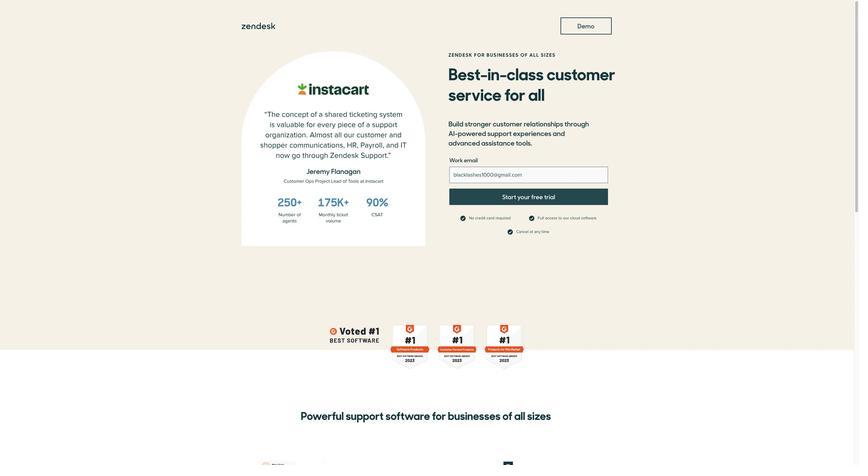 Task type: vqa. For each thing, say whether or not it's contained in the screenshot.
AI-
yes



Task type: locate. For each thing, give the bounding box(es) containing it.
0 vertical spatial for
[[505, 81, 526, 105]]

class
[[507, 61, 544, 85]]

our
[[563, 216, 569, 221]]

all right of
[[515, 407, 525, 424]]

stronger
[[465, 119, 492, 129]]

1 horizontal spatial customer
[[547, 61, 616, 85]]

for
[[505, 81, 526, 105], [432, 407, 446, 424]]

software
[[581, 216, 597, 221], [386, 407, 430, 424]]

card
[[487, 216, 495, 221]]

1 horizontal spatial software
[[581, 216, 597, 221]]

1 vertical spatial customer
[[493, 119, 523, 129]]

for inside zendesk for businesses of all sizes best-in-class customer service for all
[[505, 81, 526, 105]]

of
[[503, 407, 513, 424]]

advanced
[[449, 138, 480, 148]]

at
[[530, 230, 533, 235]]

to
[[559, 216, 562, 221]]

for
[[474, 51, 485, 58]]

customer inside build stronger customer relationships through ai-powered support experiences and advanced assistance tools.
[[493, 119, 523, 129]]

0 vertical spatial support
[[488, 128, 512, 138]]

1 horizontal spatial support
[[488, 128, 512, 138]]

1 horizontal spatial all
[[529, 81, 545, 105]]

1 vertical spatial all
[[515, 407, 525, 424]]

all up relationships
[[529, 81, 545, 105]]

0 vertical spatial all
[[529, 81, 545, 105]]

tools.
[[516, 138, 532, 148]]

in-
[[488, 61, 507, 85]]

relationships
[[524, 119, 563, 129]]

1 horizontal spatial for
[[505, 81, 526, 105]]

demo
[[578, 22, 595, 30]]

zendesk
[[449, 51, 473, 58]]

customer
[[547, 61, 616, 85], [493, 119, 523, 129]]

0 vertical spatial customer
[[547, 61, 616, 85]]

all
[[529, 81, 545, 105], [515, 407, 525, 424]]

1 vertical spatial for
[[432, 407, 446, 424]]

0 horizontal spatial customer
[[493, 119, 523, 129]]

support
[[488, 128, 512, 138], [346, 407, 384, 424]]

customer inside zendesk for businesses of all sizes best-in-class customer service for all
[[547, 61, 616, 85]]

0 horizontal spatial all
[[515, 407, 525, 424]]

best-
[[449, 61, 488, 85]]

1 vertical spatial support
[[346, 407, 384, 424]]

0 horizontal spatial software
[[386, 407, 430, 424]]

through
[[565, 119, 589, 129]]

cloud
[[570, 216, 580, 221]]

zendesk logo image
[[241, 23, 276, 30]]



Task type: describe. For each thing, give the bounding box(es) containing it.
powered
[[458, 128, 486, 138]]

0 horizontal spatial support
[[346, 407, 384, 424]]

time
[[542, 230, 550, 235]]

all
[[530, 51, 540, 58]]

build stronger customer relationships through ai-powered support experiences and advanced assistance tools.
[[449, 119, 589, 148]]

required
[[496, 216, 511, 221]]

powerful support software for businesses of all sizes
[[301, 407, 551, 424]]

ai-
[[449, 128, 458, 138]]

zendesk for businesses of all sizes best-in-class customer service for all
[[449, 51, 616, 105]]

support inside build stronger customer relationships through ai-powered support experiences and advanced assistance tools.
[[488, 128, 512, 138]]

businesses
[[448, 407, 501, 424]]

no
[[469, 216, 474, 221]]

service
[[449, 81, 502, 105]]

businesses
[[487, 51, 519, 58]]

1 vertical spatial software
[[386, 407, 430, 424]]

and
[[553, 128, 565, 138]]

cancel
[[516, 230, 529, 235]]

0 vertical spatial software
[[581, 216, 597, 221]]

no credit card required
[[469, 216, 511, 221]]

full
[[538, 216, 544, 221]]

cancel at any time
[[516, 230, 550, 235]]

of
[[521, 51, 528, 58]]

sizes
[[527, 407, 551, 424]]

credit
[[475, 216, 486, 221]]

any
[[534, 230, 541, 235]]

sizes
[[541, 51, 556, 58]]

access
[[545, 216, 558, 221]]

0 horizontal spatial for
[[432, 407, 446, 424]]

assistance
[[482, 138, 515, 148]]

build
[[449, 119, 464, 129]]

all inside zendesk for businesses of all sizes best-in-class customer service for all
[[529, 81, 545, 105]]

full access to our cloud software
[[538, 216, 597, 221]]

experiences
[[513, 128, 552, 138]]

powerful
[[301, 407, 344, 424]]

demo link
[[561, 17, 612, 34]]



